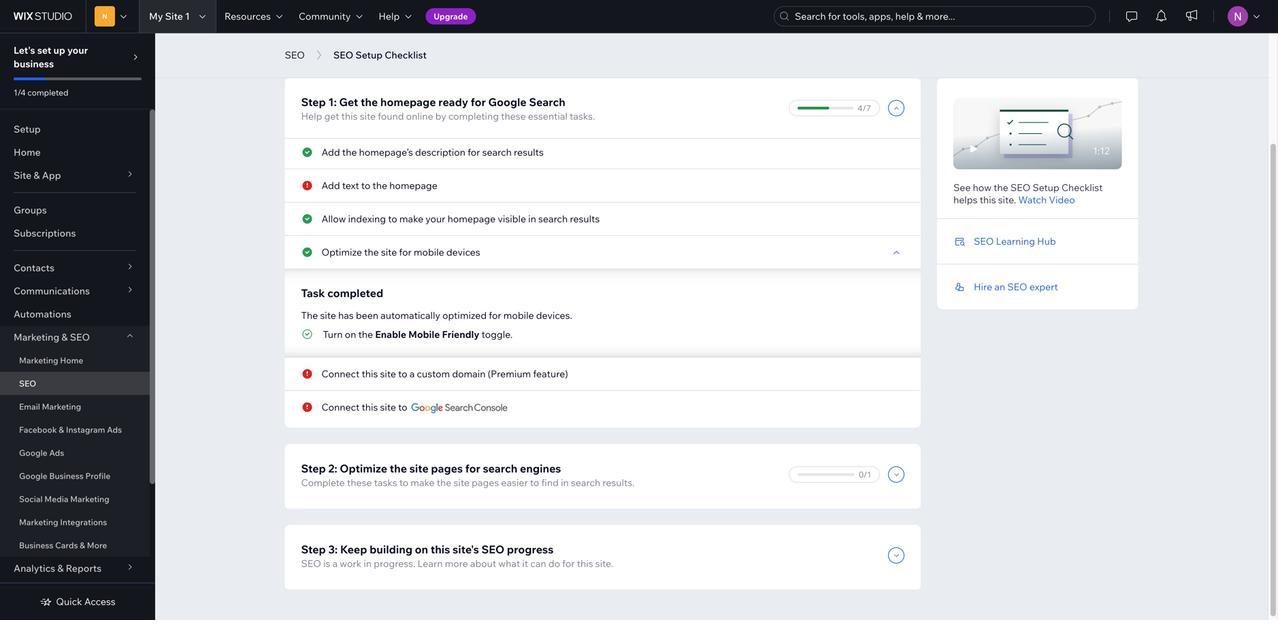 Task type: vqa. For each thing, say whether or not it's contained in the screenshot.
the leftmost HOME
yes



Task type: describe. For each thing, give the bounding box(es) containing it.
access
[[84, 596, 115, 608]]

help button
[[370, 0, 419, 33]]

analytics
[[14, 563, 55, 575]]

indexing
[[348, 213, 386, 225]]

marketing for integrations
[[19, 518, 58, 528]]

google inside step 1: get the homepage ready for google search help get this site found online by completing these essential tasks.
[[488, 95, 527, 109]]

to right indexing
[[388, 213, 397, 225]]

(premium
[[488, 368, 531, 380]]

marketing up 'integrations' at the left of page
[[70, 494, 109, 505]]

step for step 3: keep building on this site's seo progress
[[301, 543, 326, 557]]

add text to the homepage
[[322, 180, 437, 192]]

setup inside sidebar element
[[14, 123, 41, 135]]

seo setup checklist button
[[327, 45, 433, 65]]

email marketing link
[[0, 395, 150, 419]]

this inside 'dropdown button'
[[362, 402, 378, 413]]

to left custom
[[398, 368, 407, 380]]

marketing home
[[19, 356, 83, 366]]

make inside step 2: optimize the site pages for search engines complete these tasks to make the site pages easier to find in search results.
[[411, 477, 435, 489]]

it
[[522, 558, 528, 570]]

1
[[185, 10, 190, 22]]

connect for connect this site to a custom domain (premium feature)
[[322, 368, 360, 380]]

& for reports
[[57, 563, 64, 575]]

connect this site to a custom domain (premium feature) button
[[322, 368, 568, 380]]

my
[[149, 10, 163, 22]]

0 vertical spatial pages
[[431, 462, 463, 476]]

site & app
[[14, 169, 61, 181]]

checklist inside the seo setup checklist button
[[385, 49, 427, 61]]

the
[[301, 310, 318, 322]]

site & app button
[[0, 164, 150, 187]]

help inside button
[[379, 10, 400, 22]]

0 vertical spatial results
[[514, 146, 544, 158]]

by
[[435, 110, 446, 122]]

for inside dropdown button
[[399, 246, 412, 258]]

video
[[1049, 194, 1075, 206]]

step for step 2: optimize the site pages for search engines
[[301, 462, 326, 476]]

help inside step 1: get the homepage ready for google search help get this site found online by completing these essential tasks.
[[301, 110, 322, 122]]

site's
[[453, 543, 479, 557]]

enable
[[375, 329, 406, 341]]

watch
[[1018, 194, 1047, 206]]

email
[[19, 402, 40, 412]]

get
[[339, 95, 358, 109]]

app
[[42, 169, 61, 181]]

building
[[370, 543, 412, 557]]

watch video
[[1018, 194, 1075, 206]]

groups link
[[0, 199, 150, 222]]

work
[[340, 558, 362, 570]]

search down "completing"
[[482, 146, 512, 158]]

n
[[102, 12, 107, 20]]

your inside dropdown button
[[426, 213, 445, 225]]

Search for tools, apps, help & more... field
[[791, 7, 1091, 26]]

expert
[[1029, 281, 1058, 293]]

subscriptions
[[14, 227, 76, 239]]

seo setup checklist
[[333, 49, 427, 61]]

homepage for get
[[380, 95, 436, 109]]

search
[[529, 95, 565, 109]]

engines
[[520, 462, 561, 476]]

communications button
[[0, 280, 150, 303]]

email marketing
[[19, 402, 81, 412]]

business
[[14, 58, 54, 70]]

keep
[[340, 543, 367, 557]]

your inside let's set up your business
[[67, 44, 88, 56]]

facebook & instagram ads
[[19, 425, 122, 435]]

3:
[[328, 543, 338, 557]]

& left more
[[80, 541, 85, 551]]

this inside see how the seo setup checklist helps this site.
[[980, 194, 996, 206]]

1 horizontal spatial pages
[[472, 477, 499, 489]]

home link
[[0, 141, 150, 164]]

0 vertical spatial business
[[49, 471, 84, 481]]

social media marketing
[[19, 494, 109, 505]]

progress.
[[374, 558, 415, 570]]

allow
[[322, 213, 346, 225]]

business cards & more link
[[0, 534, 150, 557]]

1 horizontal spatial ads
[[107, 425, 122, 435]]

add for add text to the homepage
[[322, 180, 340, 192]]

contacts
[[14, 262, 54, 274]]

facebook & instagram ads link
[[0, 419, 150, 442]]

to down engines
[[530, 477, 539, 489]]

1/4
[[14, 87, 26, 98]]

marketing home link
[[0, 349, 150, 372]]

optimize inside step 2: optimize the site pages for search engines complete these tasks to make the site pages easier to find in search results.
[[340, 462, 387, 476]]

communications
[[14, 285, 90, 297]]

marketing for &
[[14, 331, 59, 343]]

found
[[378, 110, 404, 122]]

online
[[406, 110, 433, 122]]

connect this site to a custom domain (premium feature)
[[322, 368, 568, 380]]

an
[[994, 281, 1005, 293]]

site. inside see how the seo setup checklist helps this site.
[[998, 194, 1016, 206]]

in inside step 3: keep building on this site's seo progress seo is a work in progress. learn more about what it can do for this site.
[[364, 558, 372, 570]]

automations link
[[0, 303, 150, 326]]

1 vertical spatial results
[[570, 213, 600, 225]]

profile
[[85, 471, 110, 481]]

checklist inside see how the seo setup checklist helps this site.
[[1062, 182, 1103, 194]]

more
[[87, 541, 107, 551]]

helps
[[953, 194, 978, 206]]

homepage for to
[[389, 180, 437, 192]]

cards
[[55, 541, 78, 551]]

home inside marketing home link
[[60, 356, 83, 366]]

turn on the enable mobile friendly toggle.
[[323, 329, 513, 341]]

step 2: optimize the site pages for search engines heading
[[301, 461, 635, 477]]

sidebar element
[[0, 33, 155, 621]]

watch video link
[[1018, 194, 1075, 206]]

homepage's
[[359, 146, 413, 158]]

business cards & more
[[19, 541, 107, 551]]

these inside step 1: get the homepage ready for google search help get this site found online by completing these essential tasks.
[[501, 110, 526, 122]]

seo learning hub
[[974, 235, 1056, 247]]

analytics & reports button
[[0, 557, 150, 580]]

the right tasks
[[437, 477, 451, 489]]

allow indexing to make your homepage visible in search results
[[322, 213, 600, 225]]

domain
[[452, 368, 486, 380]]

connect this site to
[[322, 402, 407, 413]]

let's set up your business
[[14, 44, 88, 70]]

the down been
[[358, 329, 373, 341]]

0 vertical spatial on
[[345, 329, 356, 341]]

setup inside button
[[356, 49, 383, 61]]

text
[[342, 180, 359, 192]]

site inside dropdown button
[[381, 246, 397, 258]]

feature)
[[533, 368, 568, 380]]

for inside step 2: optimize the site pages for search engines complete these tasks to make the site pages easier to find in search results.
[[465, 462, 480, 476]]

google business profile
[[19, 471, 110, 481]]

completed for task completed
[[327, 287, 383, 300]]

in inside step 2: optimize the site pages for search engines complete these tasks to make the site pages easier to find in search results.
[[561, 477, 569, 489]]

for inside step 3: keep building on this site's seo progress seo is a work in progress. learn more about what it can do for this site.
[[562, 558, 575, 570]]

& for instagram
[[59, 425, 64, 435]]

4/7
[[857, 103, 871, 113]]

search right visible
[[538, 213, 568, 225]]

subscriptions link
[[0, 222, 150, 245]]

search up easier
[[483, 462, 517, 476]]

optimized
[[442, 310, 487, 322]]

my site 1
[[149, 10, 190, 22]]

1/4 completed
[[14, 87, 68, 98]]

step 3: keep building on this site's seo progress seo is a work in progress. learn more about what it can do for this site.
[[301, 543, 613, 570]]



Task type: locate. For each thing, give the bounding box(es) containing it.
seo inside popup button
[[70, 331, 90, 343]]

google up social at the left of the page
[[19, 471, 47, 481]]

the site has been automatically optimized for mobile devices.
[[301, 310, 572, 322]]

is
[[323, 558, 330, 570]]

for left devices
[[399, 246, 412, 258]]

& right facebook
[[59, 425, 64, 435]]

a inside step 3: keep building on this site's seo progress seo is a work in progress. learn more about what it can do for this site.
[[332, 558, 338, 570]]

1 horizontal spatial on
[[415, 543, 428, 557]]

site inside dropdown button
[[380, 368, 396, 380]]

for right description
[[468, 146, 480, 158]]

0 horizontal spatial results
[[514, 146, 544, 158]]

1 horizontal spatial site
[[165, 10, 183, 22]]

seo
[[285, 49, 305, 61], [333, 49, 353, 61], [1011, 182, 1030, 194], [974, 235, 994, 247], [1007, 281, 1027, 293], [70, 331, 90, 343], [19, 379, 36, 389], [481, 543, 504, 557], [301, 558, 321, 570]]

make inside dropdown button
[[399, 213, 423, 225]]

1:12 button
[[953, 98, 1122, 169]]

what
[[498, 558, 520, 570]]

automatically
[[381, 310, 440, 322]]

marketing inside popup button
[[14, 331, 59, 343]]

1 horizontal spatial site.
[[998, 194, 1016, 206]]

0 horizontal spatial home
[[14, 146, 41, 158]]

checklist up video
[[1062, 182, 1103, 194]]

about
[[470, 558, 496, 570]]

on inside step 3: keep building on this site's seo progress seo is a work in progress. learn more about what it can do for this site.
[[415, 543, 428, 557]]

homepage up online
[[380, 95, 436, 109]]

0 vertical spatial your
[[67, 44, 88, 56]]

has
[[338, 310, 354, 322]]

description
[[415, 146, 465, 158]]

instagram
[[66, 425, 105, 435]]

learning
[[996, 235, 1035, 247]]

learn
[[418, 558, 443, 570]]

the inside dropdown button
[[364, 246, 379, 258]]

& down the automations link
[[61, 331, 68, 343]]

these inside step 2: optimize the site pages for search engines complete these tasks to make the site pages easier to find in search results.
[[347, 477, 372, 489]]

0 vertical spatial completed
[[28, 87, 68, 98]]

can
[[530, 558, 546, 570]]

step inside step 2: optimize the site pages for search engines complete these tasks to make the site pages easier to find in search results.
[[301, 462, 326, 476]]

1 vertical spatial completed
[[327, 287, 383, 300]]

site
[[360, 110, 376, 122], [381, 246, 397, 258], [320, 310, 336, 322], [380, 368, 396, 380], [380, 402, 396, 413], [409, 462, 429, 476], [454, 477, 470, 489]]

for inside step 1: get the homepage ready for google search help get this site found online by completing these essential tasks.
[[471, 95, 486, 109]]

1 vertical spatial pages
[[472, 477, 499, 489]]

checklist
[[385, 49, 427, 61], [1062, 182, 1103, 194]]

1 add from the top
[[322, 146, 340, 158]]

site. left watch
[[998, 194, 1016, 206]]

0 vertical spatial these
[[501, 110, 526, 122]]

analytics & reports
[[14, 563, 102, 575]]

completed for 1/4 completed
[[28, 87, 68, 98]]

this inside step 1: get the homepage ready for google search help get this site found online by completing these essential tasks.
[[341, 110, 358, 122]]

site. inside step 3: keep building on this site's seo progress seo is a work in progress. learn more about what it can do for this site.
[[595, 558, 613, 570]]

add down get
[[322, 146, 340, 158]]

google up "completing"
[[488, 95, 527, 109]]

completed up has
[[327, 287, 383, 300]]

for
[[471, 95, 486, 109], [468, 146, 480, 158], [399, 246, 412, 258], [489, 310, 501, 322], [465, 462, 480, 476], [562, 558, 575, 570]]

your
[[67, 44, 88, 56], [426, 213, 445, 225]]

0 horizontal spatial help
[[301, 110, 322, 122]]

the inside step 1: get the homepage ready for google search help get this site found online by completing these essential tasks.
[[361, 95, 378, 109]]

business up "analytics"
[[19, 541, 53, 551]]

google down facebook
[[19, 448, 47, 458]]

tasks.
[[570, 110, 595, 122]]

connect up 2:
[[322, 402, 360, 413]]

1 horizontal spatial home
[[60, 356, 83, 366]]

do
[[548, 558, 560, 570]]

marketing & seo button
[[0, 326, 150, 349]]

1 horizontal spatial results
[[570, 213, 600, 225]]

& down business cards & more
[[57, 563, 64, 575]]

google business profile link
[[0, 465, 150, 488]]

home down marketing & seo popup button
[[60, 356, 83, 366]]

help up seo setup checklist
[[379, 10, 400, 22]]

the inside see how the seo setup checklist helps this site.
[[994, 182, 1008, 194]]

setup inside see how the seo setup checklist helps this site.
[[1033, 182, 1059, 194]]

this
[[341, 110, 358, 122], [980, 194, 996, 206], [362, 368, 378, 380], [362, 402, 378, 413], [431, 543, 450, 557], [577, 558, 593, 570]]

google for google business profile
[[19, 471, 47, 481]]

mobile up toggle.
[[503, 310, 534, 322]]

& left app
[[34, 169, 40, 181]]

this inside dropdown button
[[362, 368, 378, 380]]

make
[[399, 213, 423, 225], [411, 477, 435, 489]]

a left custom
[[409, 368, 415, 380]]

1 vertical spatial business
[[19, 541, 53, 551]]

quick access
[[56, 596, 115, 608]]

optimize the site for mobile devices
[[322, 246, 480, 258]]

1 vertical spatial on
[[415, 543, 428, 557]]

0 horizontal spatial ads
[[49, 448, 64, 458]]

1 vertical spatial site.
[[595, 558, 613, 570]]

1 vertical spatial mobile
[[503, 310, 534, 322]]

help
[[379, 10, 400, 22], [301, 110, 322, 122]]

reports
[[66, 563, 102, 575]]

2 vertical spatial setup
[[1033, 182, 1059, 194]]

0 vertical spatial site
[[165, 10, 183, 22]]

0 vertical spatial mobile
[[414, 246, 444, 258]]

marketing down automations
[[14, 331, 59, 343]]

let's
[[14, 44, 35, 56]]

0 horizontal spatial a
[[332, 558, 338, 570]]

up
[[53, 44, 65, 56]]

essential
[[528, 110, 567, 122]]

devices.
[[536, 310, 572, 322]]

2 vertical spatial in
[[364, 558, 372, 570]]

task
[[301, 287, 325, 300]]

facebook
[[19, 425, 57, 435]]

business up social media marketing
[[49, 471, 84, 481]]

0 vertical spatial ads
[[107, 425, 122, 435]]

1 vertical spatial in
[[561, 477, 569, 489]]

step inside step 3: keep building on this site's seo progress seo is a work in progress. learn more about what it can do for this site.
[[301, 543, 326, 557]]

2 vertical spatial step
[[301, 543, 326, 557]]

1 vertical spatial site
[[14, 169, 31, 181]]

1 horizontal spatial a
[[409, 368, 415, 380]]

0 vertical spatial help
[[379, 10, 400, 22]]

the
[[361, 95, 378, 109], [342, 146, 357, 158], [373, 180, 387, 192], [994, 182, 1008, 194], [364, 246, 379, 258], [358, 329, 373, 341], [390, 462, 407, 476], [437, 477, 451, 489]]

1 vertical spatial optimize
[[340, 462, 387, 476]]

hire an seo expert
[[974, 281, 1058, 293]]

step up complete at the left bottom
[[301, 462, 326, 476]]

hire an seo expert link
[[974, 281, 1058, 293]]

0 vertical spatial connect
[[322, 368, 360, 380]]

to down "connect this site to a custom domain (premium feature)" dropdown button
[[398, 402, 407, 413]]

pages down ic google image
[[431, 462, 463, 476]]

1 horizontal spatial setup
[[356, 49, 383, 61]]

connect for connect this site to
[[322, 402, 360, 413]]

setup up watch video
[[1033, 182, 1059, 194]]

0 horizontal spatial checklist
[[385, 49, 427, 61]]

on up learn
[[415, 543, 428, 557]]

for right the do on the left bottom
[[562, 558, 575, 570]]

to inside 'dropdown button'
[[398, 402, 407, 413]]

site inside 'dropdown button'
[[380, 402, 396, 413]]

step
[[301, 95, 326, 109], [301, 462, 326, 476], [301, 543, 326, 557]]

marketing down social at the left of the page
[[19, 518, 58, 528]]

your right up
[[67, 44, 88, 56]]

connect inside 'dropdown button'
[[322, 402, 360, 413]]

2 vertical spatial homepage
[[448, 213, 496, 225]]

0 horizontal spatial completed
[[28, 87, 68, 98]]

devices
[[446, 246, 480, 258]]

contacts button
[[0, 257, 150, 280]]

find
[[541, 477, 559, 489]]

these left tasks
[[347, 477, 372, 489]]

1 vertical spatial add
[[322, 180, 340, 192]]

in right find
[[561, 477, 569, 489]]

0 vertical spatial a
[[409, 368, 415, 380]]

& inside popup button
[[61, 331, 68, 343]]

mobile inside dropdown button
[[414, 246, 444, 258]]

1 horizontal spatial mobile
[[503, 310, 534, 322]]

0 horizontal spatial site.
[[595, 558, 613, 570]]

1 vertical spatial google
[[19, 448, 47, 458]]

home up "site & app"
[[14, 146, 41, 158]]

1 vertical spatial these
[[347, 477, 372, 489]]

setup down help button at the left top of page
[[356, 49, 383, 61]]

0 horizontal spatial mobile
[[414, 246, 444, 258]]

& for app
[[34, 169, 40, 181]]

in inside dropdown button
[[528, 213, 536, 225]]

integrations
[[60, 518, 107, 528]]

marketing integrations
[[19, 518, 107, 528]]

help left get
[[301, 110, 322, 122]]

completed inside sidebar element
[[28, 87, 68, 98]]

& for seo
[[61, 331, 68, 343]]

completed right 1/4
[[28, 87, 68, 98]]

2 add from the top
[[322, 180, 340, 192]]

on
[[345, 329, 356, 341], [415, 543, 428, 557]]

0 vertical spatial setup
[[356, 49, 383, 61]]

1 vertical spatial connect
[[322, 402, 360, 413]]

0 vertical spatial checklist
[[385, 49, 427, 61]]

add left text on the top left of page
[[322, 180, 340, 192]]

search left the results. on the bottom left of page
[[571, 477, 600, 489]]

& inside dropdown button
[[57, 563, 64, 575]]

1 connect from the top
[[322, 368, 360, 380]]

homepage up devices
[[448, 213, 496, 225]]

1 vertical spatial step
[[301, 462, 326, 476]]

2 horizontal spatial setup
[[1033, 182, 1059, 194]]

add the homepage's description for search results
[[322, 146, 544, 158]]

custom
[[417, 368, 450, 380]]

in
[[528, 213, 536, 225], [561, 477, 569, 489], [364, 558, 372, 570]]

0 horizontal spatial in
[[364, 558, 372, 570]]

your up optimize the site for mobile devices
[[426, 213, 445, 225]]

optimize up tasks
[[340, 462, 387, 476]]

0 vertical spatial in
[[528, 213, 536, 225]]

0 vertical spatial site.
[[998, 194, 1016, 206]]

1 horizontal spatial completed
[[327, 287, 383, 300]]

1 vertical spatial homepage
[[389, 180, 437, 192]]

1 vertical spatial checklist
[[1062, 182, 1103, 194]]

setup down 1/4
[[14, 123, 41, 135]]

google
[[488, 95, 527, 109], [19, 448, 47, 458], [19, 471, 47, 481]]

site. right the do on the left bottom
[[595, 558, 613, 570]]

homepage inside step 1: get the homepage ready for google search help get this site found online by completing these essential tasks.
[[380, 95, 436, 109]]

step for step 1: get the homepage ready for google search
[[301, 95, 326, 109]]

optimize
[[322, 246, 362, 258], [340, 462, 387, 476]]

optimize down the allow
[[322, 246, 362, 258]]

& inside popup button
[[34, 169, 40, 181]]

1 horizontal spatial in
[[528, 213, 536, 225]]

site left app
[[14, 169, 31, 181]]

0 horizontal spatial your
[[67, 44, 88, 56]]

0 horizontal spatial on
[[345, 329, 356, 341]]

3 step from the top
[[301, 543, 326, 557]]

0 vertical spatial home
[[14, 146, 41, 158]]

the up text on the top left of page
[[342, 146, 357, 158]]

upgrade button
[[426, 8, 476, 24]]

1 step from the top
[[301, 95, 326, 109]]

site inside step 1: get the homepage ready for google search help get this site found online by completing these essential tasks.
[[360, 110, 376, 122]]

friendly
[[442, 329, 479, 341]]

quick
[[56, 596, 82, 608]]

on right turn
[[345, 329, 356, 341]]

these left essential
[[501, 110, 526, 122]]

resources
[[225, 10, 271, 22]]

groups
[[14, 204, 47, 216]]

home
[[14, 146, 41, 158], [60, 356, 83, 366]]

1 vertical spatial make
[[411, 477, 435, 489]]

1 horizontal spatial these
[[501, 110, 526, 122]]

google ads
[[19, 448, 64, 458]]

mobile left devices
[[414, 246, 444, 258]]

make right tasks
[[411, 477, 435, 489]]

search
[[482, 146, 512, 158], [538, 213, 568, 225], [483, 462, 517, 476], [571, 477, 600, 489]]

in right visible
[[528, 213, 536, 225]]

0 vertical spatial add
[[322, 146, 340, 158]]

2:
[[328, 462, 337, 476]]

for down ic google image
[[465, 462, 480, 476]]

1 horizontal spatial help
[[379, 10, 400, 22]]

site inside popup button
[[14, 169, 31, 181]]

step inside step 1: get the homepage ready for google search help get this site found online by completing these essential tasks.
[[301, 95, 326, 109]]

0 vertical spatial step
[[301, 95, 326, 109]]

add text to the homepage button
[[322, 180, 437, 192]]

setup
[[356, 49, 383, 61], [14, 123, 41, 135], [1033, 182, 1059, 194]]

0 vertical spatial homepage
[[380, 95, 436, 109]]

site
[[165, 10, 183, 22], [14, 169, 31, 181]]

in right work
[[364, 558, 372, 570]]

seo inside see how the seo setup checklist helps this site.
[[1011, 182, 1030, 194]]

hub
[[1037, 235, 1056, 247]]

ads
[[107, 425, 122, 435], [49, 448, 64, 458]]

0 horizontal spatial these
[[347, 477, 372, 489]]

see
[[953, 182, 971, 194]]

0 horizontal spatial setup
[[14, 123, 41, 135]]

n button
[[86, 0, 139, 33]]

google for google ads
[[19, 448, 47, 458]]

a right is
[[332, 558, 338, 570]]

to right text on the top left of page
[[361, 180, 370, 192]]

step left 1:
[[301, 95, 326, 109]]

ic google image
[[411, 402, 507, 414]]

the down indexing
[[364, 246, 379, 258]]

0 horizontal spatial pages
[[431, 462, 463, 476]]

upgrade
[[434, 11, 468, 21]]

1 horizontal spatial checklist
[[1062, 182, 1103, 194]]

1 vertical spatial a
[[332, 558, 338, 570]]

1 vertical spatial ads
[[49, 448, 64, 458]]

step up is
[[301, 543, 326, 557]]

home inside "home" link
[[14, 146, 41, 158]]

2 connect from the top
[[322, 402, 360, 413]]

pages left easier
[[472, 477, 499, 489]]

automations
[[14, 308, 71, 320]]

ads right instagram
[[107, 425, 122, 435]]

checklist down help button at the left top of page
[[385, 49, 427, 61]]

step 1: get the homepage ready for google search help get this site found online by completing these essential tasks.
[[301, 95, 595, 122]]

connect this site to button
[[322, 402, 407, 414]]

step 3: keep building on this site's seo progress heading
[[301, 542, 613, 558]]

for up "completing"
[[471, 95, 486, 109]]

marketing down marketing & seo
[[19, 356, 58, 366]]

1 vertical spatial home
[[60, 356, 83, 366]]

site left 1
[[165, 10, 183, 22]]

been
[[356, 310, 378, 322]]

the right get
[[361, 95, 378, 109]]

homepage down the add the homepage's description for search results dropdown button
[[389, 180, 437, 192]]

0 vertical spatial google
[[488, 95, 527, 109]]

2 step from the top
[[301, 462, 326, 476]]

marketing for home
[[19, 356, 58, 366]]

hire
[[974, 281, 992, 293]]

the up tasks
[[390, 462, 407, 476]]

the right text on the top left of page
[[373, 180, 387, 192]]

step 1: get the homepage ready for google search heading
[[301, 94, 595, 110]]

0 horizontal spatial site
[[14, 169, 31, 181]]

seo inside button
[[333, 49, 353, 61]]

0 vertical spatial make
[[399, 213, 423, 225]]

2 vertical spatial google
[[19, 471, 47, 481]]

marketing up facebook & instagram ads
[[42, 402, 81, 412]]

the right how
[[994, 182, 1008, 194]]

ads up google business profile
[[49, 448, 64, 458]]

how
[[973, 182, 992, 194]]

quick access button
[[40, 596, 115, 608]]

easier
[[501, 477, 528, 489]]

optimize inside dropdown button
[[322, 246, 362, 258]]

for up toggle.
[[489, 310, 501, 322]]

0 vertical spatial optimize
[[322, 246, 362, 258]]

2 horizontal spatial in
[[561, 477, 569, 489]]

seo inside button
[[285, 49, 305, 61]]

connect down turn
[[322, 368, 360, 380]]

progress
[[507, 543, 554, 557]]

these
[[501, 110, 526, 122], [347, 477, 372, 489]]

ready
[[438, 95, 468, 109]]

make up optimize the site for mobile devices
[[399, 213, 423, 225]]

for inside dropdown button
[[468, 146, 480, 158]]

a inside dropdown button
[[409, 368, 415, 380]]

1 vertical spatial setup
[[14, 123, 41, 135]]

connect inside dropdown button
[[322, 368, 360, 380]]

to right tasks
[[399, 477, 408, 489]]

add for add the homepage's description for search results
[[322, 146, 340, 158]]

1 horizontal spatial your
[[426, 213, 445, 225]]

1 vertical spatial help
[[301, 110, 322, 122]]

1 vertical spatial your
[[426, 213, 445, 225]]



